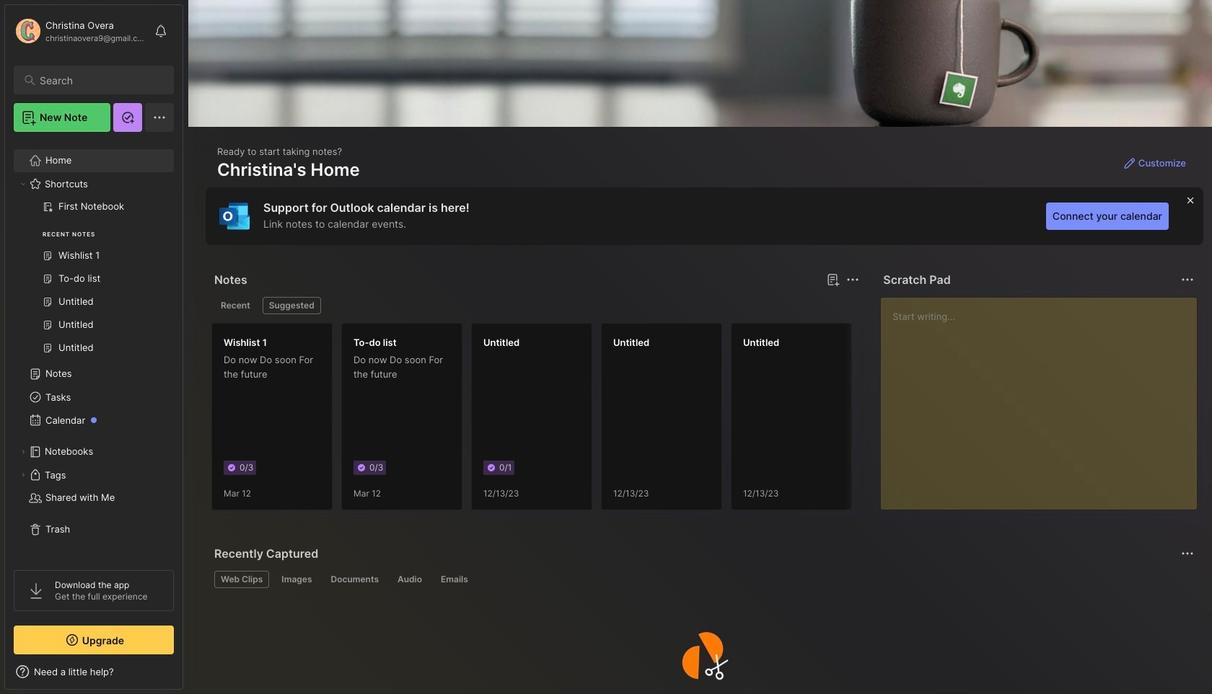 Task type: locate. For each thing, give the bounding box(es) containing it.
tab
[[214, 297, 257, 315], [263, 297, 321, 315], [214, 572, 269, 589], [275, 572, 319, 589], [324, 572, 385, 589], [391, 572, 429, 589], [434, 572, 475, 589]]

group inside main element
[[14, 196, 173, 369]]

tab list
[[214, 297, 858, 315], [214, 572, 1192, 589]]

2 tab list from the top
[[214, 572, 1192, 589]]

1 more actions image from the left
[[845, 271, 862, 289]]

1 horizontal spatial more actions field
[[1178, 270, 1198, 290]]

1 horizontal spatial more actions image
[[1179, 271, 1197, 289]]

group
[[14, 196, 173, 369]]

Search text field
[[40, 74, 161, 87]]

More actions field
[[843, 270, 863, 290], [1178, 270, 1198, 290]]

2 more actions field from the left
[[1178, 270, 1198, 290]]

expand tags image
[[19, 471, 27, 480]]

more actions image
[[845, 271, 862, 289], [1179, 271, 1197, 289]]

0 vertical spatial tab list
[[214, 297, 858, 315]]

tree
[[5, 141, 183, 558]]

row group
[[211, 323, 1121, 520]]

0 horizontal spatial more actions field
[[843, 270, 863, 290]]

2 more actions image from the left
[[1179, 271, 1197, 289]]

main element
[[0, 0, 188, 695]]

expand notebooks image
[[19, 448, 27, 457]]

None search field
[[40, 71, 161, 89]]

1 vertical spatial tab list
[[214, 572, 1192, 589]]

1 more actions field from the left
[[843, 270, 863, 290]]

0 horizontal spatial more actions image
[[845, 271, 862, 289]]



Task type: vqa. For each thing, say whether or not it's contained in the screenshot.
left More actions IMAGE
yes



Task type: describe. For each thing, give the bounding box(es) containing it.
Start writing… text field
[[893, 298, 1197, 499]]

more actions image for first more actions 'field' from the right
[[1179, 271, 1197, 289]]

Account field
[[14, 17, 147, 45]]

tree inside main element
[[5, 141, 183, 558]]

none search field inside main element
[[40, 71, 161, 89]]

1 tab list from the top
[[214, 297, 858, 315]]

more actions image for first more actions 'field' from the left
[[845, 271, 862, 289]]

click to collapse image
[[182, 668, 193, 686]]

WHAT'S NEW field
[[5, 661, 183, 684]]



